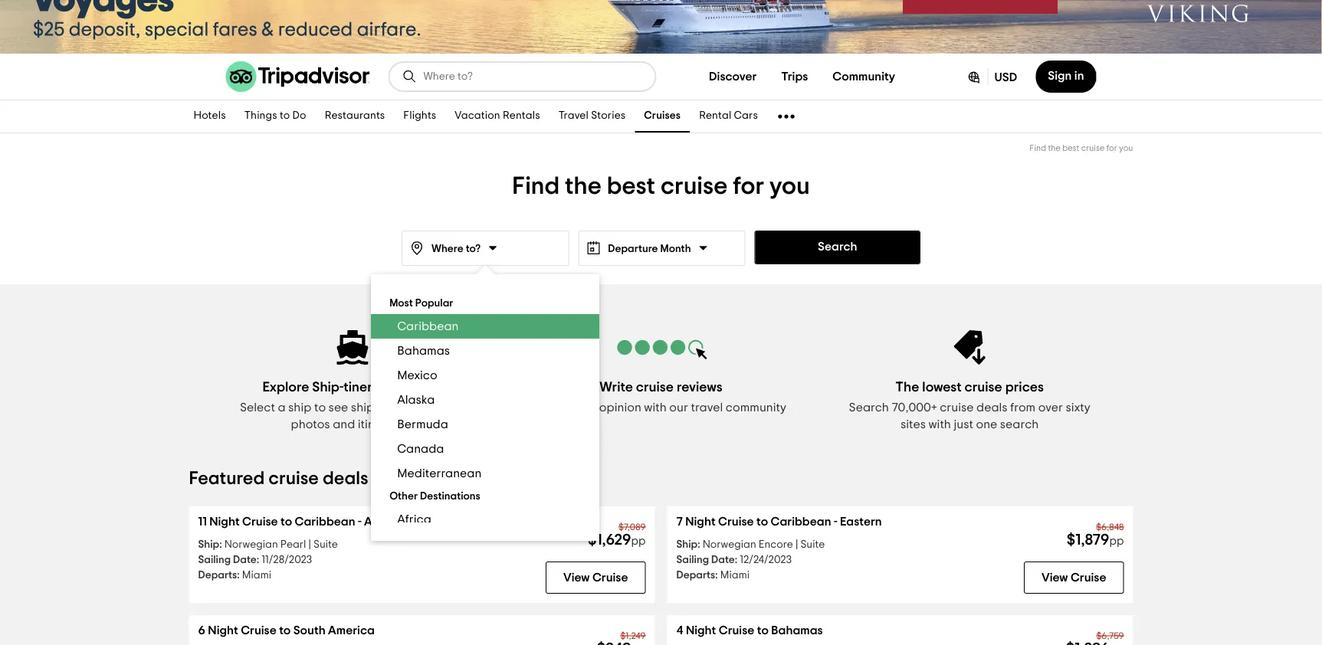 Task type: describe. For each thing, give the bounding box(es) containing it.
alaska
[[397, 394, 435, 406]]

select
[[240, 402, 275, 414]]

over
[[1039, 402, 1064, 414]]

sign in link
[[1036, 61, 1097, 93]]

search inside the lowest cruise prices search 70,000+ cruise deals from over sixty sites with just one search
[[849, 402, 889, 414]]

a
[[278, 402, 286, 414]]

community button
[[821, 61, 908, 92]]

$1,879
[[1067, 533, 1110, 548]]

deals inside the lowest cruise prices search 70,000+ cruise deals from over sixty sites with just one search
[[977, 402, 1008, 414]]

other
[[390, 491, 418, 502]]

caribbean for $1,629
[[295, 516, 355, 528]]

travel
[[559, 111, 589, 122]]

pages
[[403, 380, 443, 394]]

sailing for $1,629
[[198, 555, 231, 566]]

vacation rentals
[[455, 111, 540, 122]]

norwegian for $1,879
[[703, 540, 757, 551]]

share
[[536, 402, 569, 414]]

things to do link
[[235, 100, 316, 133]]

usd button
[[954, 61, 1030, 93]]

encore
[[759, 540, 794, 551]]

reviews
[[677, 380, 723, 394]]

0 horizontal spatial bahamas
[[397, 345, 450, 357]]

sign
[[1048, 70, 1072, 82]]

africa
[[397, 514, 432, 526]]

to for 11
[[281, 516, 292, 528]]

0 horizontal spatial best
[[607, 174, 656, 199]]

travel stories
[[559, 111, 626, 122]]

$6,848 $1,879 pp
[[1067, 523, 1124, 548]]

reviews,
[[421, 402, 465, 414]]

0 vertical spatial search
[[818, 241, 858, 253]]

mexico
[[397, 370, 438, 382]]

ship : norwegian encore | suite sailing date: 12/24/2023 departs: miami
[[677, 540, 825, 581]]

write
[[600, 380, 633, 394]]

6
[[198, 625, 205, 637]]

lowest
[[923, 380, 962, 394]]

south
[[293, 625, 326, 637]]

just
[[954, 419, 974, 431]]

cruise up 11 night cruise to caribbean - all
[[269, 470, 319, 488]]

restaurants
[[325, 111, 385, 122]]

norwegian for $1,629
[[224, 540, 278, 551]]

cruise down $1,879
[[1071, 572, 1107, 584]]

stories
[[591, 111, 626, 122]]

explore ship‑tinerary™ pages select a ship to see ship details, reviews, photos and itineraries
[[240, 380, 465, 431]]

1 ship from the left
[[288, 402, 312, 414]]

7
[[677, 516, 683, 528]]

to?
[[466, 244, 481, 255]]

: for $1,629
[[219, 540, 222, 551]]

rental cars link
[[690, 100, 767, 133]]

1 horizontal spatial find
[[1030, 144, 1047, 153]]

pearl
[[280, 540, 306, 551]]

4
[[677, 625, 684, 637]]

night for 6
[[208, 625, 238, 637]]

prices
[[1006, 380, 1044, 394]]

hotels
[[194, 111, 226, 122]]

search image
[[402, 69, 417, 84]]

cruise for caribbean - eastern
[[719, 516, 754, 528]]

do
[[293, 111, 306, 122]]

to left do
[[280, 111, 290, 122]]

1 vertical spatial bahamas
[[772, 625, 823, 637]]

pp for $1,629
[[631, 536, 646, 547]]

rental
[[699, 111, 732, 122]]

travel
[[691, 402, 723, 414]]

discover
[[709, 71, 757, 83]]

photos
[[291, 419, 330, 431]]

with inside write cruise reviews share your opinion with our travel community
[[644, 402, 667, 414]]

america
[[328, 625, 375, 637]]

vacation rentals link
[[446, 100, 549, 133]]

1 horizontal spatial caribbean
[[397, 321, 459, 333]]

rental cars
[[699, 111, 758, 122]]

11 night cruise to caribbean - all
[[198, 516, 378, 528]]

view cruise for $1,879
[[1042, 572, 1107, 584]]

1 horizontal spatial find the best cruise for you
[[1030, 144, 1134, 153]]

canada
[[397, 443, 444, 455]]

cruise up month at the top
[[661, 174, 728, 199]]

1 horizontal spatial best
[[1063, 144, 1080, 153]]

restaurants link
[[316, 100, 394, 133]]

all
[[364, 516, 378, 528]]

departure month
[[608, 244, 691, 255]]

to for 7
[[757, 516, 768, 528]]

write cruise reviews share your opinion with our travel community
[[536, 380, 787, 414]]

flights link
[[394, 100, 446, 133]]

where to?
[[432, 244, 481, 255]]

flights
[[404, 111, 437, 122]]

community
[[726, 402, 787, 414]]

0 horizontal spatial deals
[[323, 470, 369, 488]]

usd
[[995, 71, 1018, 84]]

destinations
[[420, 491, 481, 502]]

0 vertical spatial for
[[1107, 144, 1118, 153]]

the
[[896, 380, 920, 394]]

where
[[432, 244, 464, 255]]

your
[[572, 402, 597, 414]]

4 night cruise to bahamas
[[677, 625, 823, 637]]

miami for $1,629
[[242, 570, 271, 581]]

sign in
[[1048, 70, 1085, 82]]

date: for $1,629
[[233, 555, 259, 566]]

mediterranean
[[397, 468, 482, 480]]



Task type: locate. For each thing, give the bounding box(es) containing it.
to for 6
[[279, 625, 291, 637]]

bermuda
[[397, 419, 448, 431]]

best
[[1063, 144, 1080, 153], [607, 174, 656, 199]]

2 departs: from the left
[[677, 570, 718, 581]]

pp inside $6,848 $1,879 pp
[[1110, 536, 1124, 547]]

pp inside "$7,089 $1,629 pp"
[[631, 536, 646, 547]]

2 miami from the left
[[721, 570, 750, 581]]

| right pearl
[[309, 540, 311, 551]]

$1,629
[[588, 533, 631, 548]]

pp down $7,089
[[631, 536, 646, 547]]

sailing inside ship : norwegian encore | suite sailing date: 12/24/2023 departs: miami
[[677, 555, 709, 566]]

cruises
[[644, 111, 681, 122]]

featured cruise deals
[[189, 470, 369, 488]]

to inside explore ship‑tinerary™ pages select a ship to see ship details, reviews, photos and itineraries
[[314, 402, 326, 414]]

miami down 11/28/2023
[[242, 570, 271, 581]]

suite right encore
[[801, 540, 825, 551]]

1 miami from the left
[[242, 570, 271, 581]]

date: inside ship : norwegian encore | suite sailing date: 12/24/2023 departs: miami
[[712, 555, 738, 566]]

1 vertical spatial find the best cruise for you
[[512, 174, 810, 199]]

1 horizontal spatial bahamas
[[772, 625, 823, 637]]

0 horizontal spatial find the best cruise for you
[[512, 174, 810, 199]]

cruise for bahamas
[[719, 625, 755, 637]]

miami down 12/24/2023
[[721, 570, 750, 581]]

norwegian inside ship : norwegian encore | suite sailing date: 12/24/2023 departs: miami
[[703, 540, 757, 551]]

sailing
[[198, 555, 231, 566], [677, 555, 709, 566]]

$6,759
[[1097, 632, 1124, 641]]

ship down 7
[[677, 540, 698, 551]]

0 horizontal spatial view
[[564, 572, 590, 584]]

night right 6
[[208, 625, 238, 637]]

1 vertical spatial the
[[565, 174, 602, 199]]

explore
[[263, 380, 309, 394]]

sailing inside ship : norwegian pearl | suite sailing date: 11/28/2023 departs: miami
[[198, 555, 231, 566]]

7 night cruise to caribbean - eastern
[[677, 516, 882, 528]]

1 date: from the left
[[233, 555, 259, 566]]

pp down $6,848
[[1110, 536, 1124, 547]]

cruise inside write cruise reviews share your opinion with our travel community
[[636, 380, 674, 394]]

0 vertical spatial best
[[1063, 144, 1080, 153]]

date: inside ship : norwegian pearl | suite sailing date: 11/28/2023 departs: miami
[[233, 555, 259, 566]]

1 suite from the left
[[314, 540, 338, 551]]

2 suite from the left
[[801, 540, 825, 551]]

departs: down 7
[[677, 570, 718, 581]]

departs: for $1,629
[[198, 570, 240, 581]]

cars
[[734, 111, 758, 122]]

deals
[[977, 402, 1008, 414], [323, 470, 369, 488]]

discover button
[[697, 61, 769, 92]]

1 horizontal spatial ship
[[677, 540, 698, 551]]

1 horizontal spatial you
[[1120, 144, 1134, 153]]

0 vertical spatial deals
[[977, 402, 1008, 414]]

cruise up ship : norwegian encore | suite sailing date: 12/24/2023 departs: miami
[[719, 516, 754, 528]]

0 horizontal spatial with
[[644, 402, 667, 414]]

0 vertical spatial find the best cruise for you
[[1030, 144, 1134, 153]]

sailing for $1,879
[[677, 555, 709, 566]]

trips button
[[769, 61, 821, 92]]

trips
[[782, 71, 808, 83]]

1 horizontal spatial view cruise
[[1042, 572, 1107, 584]]

$6,848
[[1097, 523, 1124, 532]]

$7,089
[[619, 523, 646, 532]]

departs: for $1,879
[[677, 570, 718, 581]]

pp
[[631, 536, 646, 547], [1110, 536, 1124, 547]]

featured
[[189, 470, 265, 488]]

the lowest cruise prices search 70,000+ cruise deals from over sixty sites with just one search
[[849, 380, 1091, 431]]

the down travel stories link
[[565, 174, 602, 199]]

best down sign in link at top right
[[1063, 144, 1080, 153]]

0 vertical spatial you
[[1120, 144, 1134, 153]]

| inside ship : norwegian pearl | suite sailing date: 11/28/2023 departs: miami
[[309, 540, 311, 551]]

find
[[1030, 144, 1047, 153], [512, 174, 560, 199]]

ship inside ship : norwegian pearl | suite sailing date: 11/28/2023 departs: miami
[[198, 540, 219, 551]]

|
[[309, 540, 311, 551], [796, 540, 798, 551]]

sailing down 11
[[198, 555, 231, 566]]

2 | from the left
[[796, 540, 798, 551]]

cruise
[[242, 516, 278, 528], [719, 516, 754, 528], [593, 572, 628, 584], [1071, 572, 1107, 584], [241, 625, 277, 637], [719, 625, 755, 637]]

1 | from the left
[[309, 540, 311, 551]]

1 view cruise from the left
[[564, 572, 628, 584]]

1 vertical spatial search
[[849, 402, 889, 414]]

ship down ship‑tinerary™
[[351, 402, 374, 414]]

- for $1,879
[[834, 516, 838, 528]]

norwegian
[[224, 540, 278, 551], [703, 540, 757, 551]]

view cruise
[[564, 572, 628, 584], [1042, 572, 1107, 584]]

| right encore
[[796, 540, 798, 551]]

view down $1,629
[[564, 572, 590, 584]]

miami for $1,879
[[721, 570, 750, 581]]

caribbean for $1,879
[[771, 516, 832, 528]]

1 horizontal spatial the
[[1049, 144, 1061, 153]]

1 horizontal spatial ship
[[351, 402, 374, 414]]

night right 7
[[686, 516, 716, 528]]

view down $1,879
[[1042, 572, 1068, 584]]

month
[[661, 244, 691, 255]]

6 night cruise to south america
[[198, 625, 375, 637]]

None search field
[[390, 63, 655, 90]]

departs: inside ship : norwegian pearl | suite sailing date: 11/28/2023 departs: miami
[[198, 570, 240, 581]]

cruise up ship : norwegian pearl | suite sailing date: 11/28/2023 departs: miami
[[242, 516, 278, 528]]

1 horizontal spatial miami
[[721, 570, 750, 581]]

caribbean up pearl
[[295, 516, 355, 528]]

2 horizontal spatial caribbean
[[771, 516, 832, 528]]

1 horizontal spatial pp
[[1110, 536, 1124, 547]]

2 view from the left
[[1042, 572, 1068, 584]]

departs: down 11
[[198, 570, 240, 581]]

0 horizontal spatial miami
[[242, 570, 271, 581]]

0 horizontal spatial for
[[733, 174, 765, 199]]

view for $1,629
[[564, 572, 590, 584]]

find the best cruise for you down the in at the right of the page
[[1030, 144, 1134, 153]]

2 view cruise from the left
[[1042, 572, 1107, 584]]

1 : from the left
[[219, 540, 222, 551]]

2 ship from the left
[[677, 540, 698, 551]]

1 horizontal spatial with
[[929, 419, 952, 431]]

night right 11
[[210, 516, 240, 528]]

with left the just
[[929, 419, 952, 431]]

2 - from the left
[[834, 516, 838, 528]]

ship for $1,629
[[198, 540, 219, 551]]

community
[[833, 71, 896, 83]]

itineraries
[[358, 419, 414, 431]]

night for 4
[[686, 625, 716, 637]]

miami inside ship : norwegian pearl | suite sailing date: 11/28/2023 departs: miami
[[242, 570, 271, 581]]

our
[[670, 402, 688, 414]]

1 vertical spatial find
[[512, 174, 560, 199]]

0 horizontal spatial :
[[219, 540, 222, 551]]

0 horizontal spatial caribbean
[[295, 516, 355, 528]]

find the best cruise for you
[[1030, 144, 1134, 153], [512, 174, 810, 199]]

11/28/2023
[[262, 555, 312, 566]]

1 pp from the left
[[631, 536, 646, 547]]

cruise down the in at the right of the page
[[1082, 144, 1105, 153]]

0 horizontal spatial |
[[309, 540, 311, 551]]

suite inside ship : norwegian encore | suite sailing date: 12/24/2023 departs: miami
[[801, 540, 825, 551]]

0 horizontal spatial you
[[770, 174, 810, 199]]

rentals
[[503, 111, 540, 122]]

0 vertical spatial find
[[1030, 144, 1047, 153]]

2 pp from the left
[[1110, 536, 1124, 547]]

departs: inside ship : norwegian encore | suite sailing date: 12/24/2023 departs: miami
[[677, 570, 718, 581]]

2 date: from the left
[[712, 555, 738, 566]]

0 horizontal spatial ship
[[288, 402, 312, 414]]

things to do
[[244, 111, 306, 122]]

view for $1,879
[[1042, 572, 1068, 584]]

:
[[219, 540, 222, 551], [698, 540, 700, 551]]

eastern
[[840, 516, 882, 528]]

1 horizontal spatial departs:
[[677, 570, 718, 581]]

1 sailing from the left
[[198, 555, 231, 566]]

0 horizontal spatial suite
[[314, 540, 338, 551]]

0 vertical spatial with
[[644, 402, 667, 414]]

cruises link
[[635, 100, 690, 133]]

deals up one
[[977, 402, 1008, 414]]

norwegian up 12/24/2023
[[703, 540, 757, 551]]

night for 11
[[210, 516, 240, 528]]

cruise up the just
[[940, 402, 974, 414]]

norwegian up 11/28/2023
[[224, 540, 278, 551]]

ship inside ship : norwegian encore | suite sailing date: 12/24/2023 departs: miami
[[677, 540, 698, 551]]

: for $1,879
[[698, 540, 700, 551]]

best up 'departure'
[[607, 174, 656, 199]]

night for 7
[[686, 516, 716, 528]]

1 vertical spatial deals
[[323, 470, 369, 488]]

most popular
[[390, 298, 453, 309]]

1 view from the left
[[564, 572, 590, 584]]

miami inside ship : norwegian encore | suite sailing date: 12/24/2023 departs: miami
[[721, 570, 750, 581]]

date: left 11/28/2023
[[233, 555, 259, 566]]

tripadvisor image
[[226, 61, 370, 92]]

see
[[329, 402, 348, 414]]

ship
[[288, 402, 312, 414], [351, 402, 374, 414]]

| inside ship : norwegian encore | suite sailing date: 12/24/2023 departs: miami
[[796, 540, 798, 551]]

$1,249
[[621, 632, 646, 641]]

opinion
[[599, 402, 642, 414]]

: inside ship : norwegian encore | suite sailing date: 12/24/2023 departs: miami
[[698, 540, 700, 551]]

with left our
[[644, 402, 667, 414]]

cruise up our
[[636, 380, 674, 394]]

view
[[564, 572, 590, 584], [1042, 572, 1068, 584]]

to up encore
[[757, 516, 768, 528]]

suite for $1,629
[[314, 540, 338, 551]]

cruise for caribbean - all
[[242, 516, 278, 528]]

details,
[[377, 402, 418, 414]]

$7,089 $1,629 pp
[[588, 523, 646, 548]]

ship right a
[[288, 402, 312, 414]]

date: left 12/24/2023
[[712, 555, 738, 566]]

in
[[1075, 70, 1085, 82]]

caribbean
[[397, 321, 459, 333], [295, 516, 355, 528], [771, 516, 832, 528]]

1 horizontal spatial deals
[[977, 402, 1008, 414]]

: inside ship : norwegian pearl | suite sailing date: 11/28/2023 departs: miami
[[219, 540, 222, 551]]

1 horizontal spatial suite
[[801, 540, 825, 551]]

1 vertical spatial you
[[770, 174, 810, 199]]

with inside the lowest cruise prices search 70,000+ cruise deals from over sixty sites with just one search
[[929, 419, 952, 431]]

- left eastern
[[834, 516, 838, 528]]

miami
[[242, 570, 271, 581], [721, 570, 750, 581]]

suite inside ship : norwegian pearl | suite sailing date: 11/28/2023 departs: miami
[[314, 540, 338, 551]]

date:
[[233, 555, 259, 566], [712, 555, 738, 566]]

70,000+
[[892, 402, 937, 414]]

2 ship from the left
[[351, 402, 374, 414]]

0 horizontal spatial ship
[[198, 540, 219, 551]]

night right 4
[[686, 625, 716, 637]]

cruise left south
[[241, 625, 277, 637]]

1 norwegian from the left
[[224, 540, 278, 551]]

1 horizontal spatial sailing
[[677, 555, 709, 566]]

from
[[1011, 402, 1036, 414]]

to left south
[[279, 625, 291, 637]]

date: for $1,879
[[712, 555, 738, 566]]

hotels link
[[184, 100, 235, 133]]

view cruise for $1,629
[[564, 572, 628, 584]]

search
[[1000, 419, 1039, 431]]

1 horizontal spatial :
[[698, 540, 700, 551]]

cruise for south america
[[241, 625, 277, 637]]

1 departs: from the left
[[198, 570, 240, 581]]

night
[[210, 516, 240, 528], [686, 516, 716, 528], [208, 625, 238, 637], [686, 625, 716, 637]]

12/24/2023
[[740, 555, 792, 566]]

travel stories link
[[549, 100, 635, 133]]

caribbean down popular on the left of the page
[[397, 321, 459, 333]]

2 : from the left
[[698, 540, 700, 551]]

view cruise down $1,629
[[564, 572, 628, 584]]

to up pearl
[[281, 516, 292, 528]]

1 ship from the left
[[198, 540, 219, 551]]

1 - from the left
[[358, 516, 362, 528]]

ship for $1,879
[[677, 540, 698, 551]]

0 horizontal spatial date:
[[233, 555, 259, 566]]

1 horizontal spatial |
[[796, 540, 798, 551]]

- for $1,629
[[358, 516, 362, 528]]

1 vertical spatial best
[[607, 174, 656, 199]]

| for $1,629
[[309, 540, 311, 551]]

0 horizontal spatial departs:
[[198, 570, 240, 581]]

2 sailing from the left
[[677, 555, 709, 566]]

1 horizontal spatial view
[[1042, 572, 1068, 584]]

Search search field
[[424, 70, 643, 84]]

caribbean up encore
[[771, 516, 832, 528]]

bahamas
[[397, 345, 450, 357], [772, 625, 823, 637]]

0 vertical spatial bahamas
[[397, 345, 450, 357]]

you
[[1120, 144, 1134, 153], [770, 174, 810, 199]]

sites
[[901, 419, 926, 431]]

1 vertical spatial with
[[929, 419, 952, 431]]

suite right pearl
[[314, 540, 338, 551]]

1 vertical spatial for
[[733, 174, 765, 199]]

find the best cruise for you up departure month
[[512, 174, 810, 199]]

most
[[390, 298, 413, 309]]

0 horizontal spatial sailing
[[198, 555, 231, 566]]

deals up all at the bottom left of page
[[323, 470, 369, 488]]

0 horizontal spatial find
[[512, 174, 560, 199]]

2 norwegian from the left
[[703, 540, 757, 551]]

0 horizontal spatial -
[[358, 516, 362, 528]]

pp for $1,879
[[1110, 536, 1124, 547]]

view cruise down $1,879
[[1042, 572, 1107, 584]]

cruise right 4
[[719, 625, 755, 637]]

- left all at the bottom left of page
[[358, 516, 362, 528]]

11
[[198, 516, 207, 528]]

0 vertical spatial the
[[1049, 144, 1061, 153]]

to
[[280, 111, 290, 122], [314, 402, 326, 414], [281, 516, 292, 528], [757, 516, 768, 528], [279, 625, 291, 637], [757, 625, 769, 637]]

sailing down 7
[[677, 555, 709, 566]]

1 horizontal spatial date:
[[712, 555, 738, 566]]

sixty
[[1066, 402, 1091, 414]]

to for 4
[[757, 625, 769, 637]]

advertisement region
[[0, 0, 1323, 54]]

other destinations
[[390, 491, 481, 502]]

popular
[[415, 298, 453, 309]]

0 horizontal spatial pp
[[631, 536, 646, 547]]

0 horizontal spatial the
[[565, 174, 602, 199]]

suite for $1,879
[[801, 540, 825, 551]]

cruise
[[1082, 144, 1105, 153], [661, 174, 728, 199], [636, 380, 674, 394], [965, 380, 1003, 394], [940, 402, 974, 414], [269, 470, 319, 488]]

departure
[[608, 244, 658, 255]]

0 horizontal spatial view cruise
[[564, 572, 628, 584]]

1 horizontal spatial norwegian
[[703, 540, 757, 551]]

for
[[1107, 144, 1118, 153], [733, 174, 765, 199]]

the down sign in link at top right
[[1049, 144, 1061, 153]]

0 horizontal spatial norwegian
[[224, 540, 278, 551]]

| for $1,879
[[796, 540, 798, 551]]

vacation
[[455, 111, 500, 122]]

one
[[976, 419, 998, 431]]

ship down 11
[[198, 540, 219, 551]]

cruise up one
[[965, 380, 1003, 394]]

1 horizontal spatial -
[[834, 516, 838, 528]]

to left see
[[314, 402, 326, 414]]

ship‑tinerary™
[[312, 380, 400, 394]]

to down 12/24/2023
[[757, 625, 769, 637]]

cruise down $1,629
[[593, 572, 628, 584]]

norwegian inside ship : norwegian pearl | suite sailing date: 11/28/2023 departs: miami
[[224, 540, 278, 551]]

1 horizontal spatial for
[[1107, 144, 1118, 153]]



Task type: vqa. For each thing, say whether or not it's contained in the screenshot.
'see'
yes



